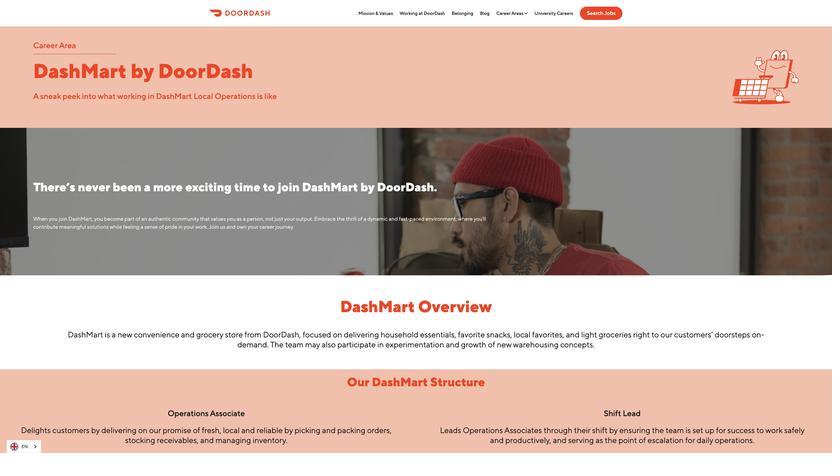 Task type: locate. For each thing, give the bounding box(es) containing it.
2 vertical spatial the
[[605, 435, 617, 445]]

escalation
[[648, 435, 684, 445]]

2 horizontal spatial your
[[284, 214, 295, 220]]

1 horizontal spatial local
[[514, 330, 530, 339]]

participate
[[337, 340, 376, 349]]

as down shift
[[596, 435, 603, 445]]

convenience
[[134, 330, 179, 339]]

0 horizontal spatial team
[[285, 340, 304, 349]]

serving
[[568, 435, 594, 445]]

2 horizontal spatial you
[[227, 214, 236, 220]]

0 vertical spatial the
[[337, 214, 345, 220]]

search jobs link
[[580, 7, 622, 20]]

fast-
[[399, 214, 410, 220]]

daily
[[697, 435, 713, 445]]

our up stocking
[[149, 425, 161, 435]]

delivering inside dashmart is a new convenience and grocery store from doordash, focused on delivering household essentials, favorite snacks, local favorites, and light groceries right to our customers' doorsteps on- demand. the team may also participate in experimentation and growth of new warehousing concepts.
[[344, 330, 379, 339]]

0 horizontal spatial you
[[49, 214, 58, 220]]

as up own
[[237, 214, 242, 220]]

you right values
[[227, 214, 236, 220]]

to right time
[[263, 180, 275, 194]]

customers'
[[674, 330, 713, 339]]

and left the productively, on the bottom
[[490, 435, 504, 445]]

1 vertical spatial team
[[666, 425, 684, 435]]

2 vertical spatial to
[[757, 425, 764, 435]]

0 vertical spatial as
[[237, 214, 242, 220]]

0 horizontal spatial for
[[685, 435, 695, 445]]

0 horizontal spatial your
[[184, 222, 194, 228]]

1 vertical spatial our
[[149, 425, 161, 435]]

search
[[587, 10, 603, 16]]

as
[[237, 214, 242, 220], [596, 435, 603, 445]]

2 horizontal spatial in
[[377, 340, 384, 349]]

of inside leads operations associates through their shift by ensuring the team is set up for success to work safely and productively, and serving as the point of escalation for daily operations.
[[639, 435, 646, 445]]

in inside when you join dashmart, you become part of an authentic community that values you as a person, not just your output. embrace the thrill of a dynamic and fast-paced environment, where you'll contribute meaningful solutions while feeling a sense of pride in your work. join us and own your career journey.
[[178, 222, 183, 228]]

and down essentials,
[[446, 340, 459, 349]]

2 vertical spatial is
[[686, 425, 691, 435]]

team up the escalation
[[666, 425, 684, 435]]

to right right
[[651, 330, 659, 339]]

doordash
[[424, 10, 445, 16], [158, 59, 253, 82]]

home image
[[210, 10, 270, 17]]

1 vertical spatial operations
[[168, 409, 209, 418]]

1 horizontal spatial career
[[496, 10, 511, 16]]

0 horizontal spatial to
[[263, 180, 275, 194]]

careers
[[557, 10, 573, 16]]

new left convenience
[[117, 330, 132, 339]]

1 vertical spatial to
[[651, 330, 659, 339]]

1 horizontal spatial for
[[716, 425, 726, 435]]

1 vertical spatial in
[[178, 222, 183, 228]]

the left the thrill
[[337, 214, 345, 220]]

peek
[[63, 91, 80, 101]]

1 horizontal spatial join
[[278, 180, 299, 194]]

doorsteps
[[715, 330, 750, 339]]

mission & values
[[358, 10, 393, 16]]

doordash up local
[[158, 59, 253, 82]]

0 horizontal spatial our
[[149, 425, 161, 435]]

1 horizontal spatial as
[[596, 435, 603, 445]]

career for career areas 
[[496, 10, 511, 16]]

1 horizontal spatial our
[[661, 330, 672, 339]]

jobs
[[604, 10, 615, 16]]

for right up
[[716, 425, 726, 435]]

mission & values link
[[358, 10, 393, 16]]

at
[[419, 10, 423, 16]]

by right shift
[[609, 425, 618, 435]]

join
[[209, 222, 219, 228]]

for down set
[[685, 435, 695, 445]]

blog
[[480, 10, 490, 16]]

0 horizontal spatial local
[[223, 425, 240, 435]]

delivering up stocking
[[101, 425, 136, 435]]

as inside when you join dashmart, you become part of an authentic community that values you as a person, not just your output. embrace the thrill of a dynamic and fast-paced environment, where you'll contribute meaningful solutions while feeling a sense of pride in your work. join us and own your career journey.
[[237, 214, 242, 220]]

on inside dashmart is a new convenience and grocery store from doordash, focused on delivering household essentials, favorite snacks, local favorites, and light groceries right to our customers' doorsteps on- demand. the team may also participate in experimentation and growth of new warehousing concepts.
[[333, 330, 342, 339]]

the inside when you join dashmart, you become part of an authentic community that values you as a person, not just your output. embrace the thrill of a dynamic and fast-paced environment, where you'll contribute meaningful solutions while feeling a sense of pride in your work. join us and own your career journey.
[[337, 214, 345, 220]]

1 horizontal spatial on
[[333, 330, 342, 339]]

on
[[333, 330, 342, 339], [138, 425, 147, 435]]

&
[[375, 10, 378, 16]]

0 vertical spatial delivering
[[344, 330, 379, 339]]

of down ensuring
[[639, 435, 646, 445]]

en link
[[7, 440, 41, 453]]

0 vertical spatial join
[[278, 180, 299, 194]]

contribute
[[33, 222, 58, 228]]

1 vertical spatial doordash
[[158, 59, 253, 82]]

of left fresh,
[[193, 425, 200, 435]]

on-
[[752, 330, 764, 339]]

essentials,
[[420, 330, 456, 339]]

environment,
[[426, 214, 457, 220]]

career for career area
[[33, 41, 58, 50]]

and down fresh,
[[200, 435, 214, 445]]

1 vertical spatial delivering
[[101, 425, 136, 435]]

more
[[153, 180, 183, 194]]

up
[[705, 425, 714, 435]]

of down snacks,
[[488, 340, 495, 349]]

household
[[381, 330, 418, 339]]

university careers
[[534, 10, 573, 16]]

0 horizontal spatial the
[[337, 214, 345, 220]]

1 vertical spatial the
[[652, 425, 664, 435]]

local inside delights customers by delivering on our promise of fresh, local and reliable by picking and packing orders, stocking receivables, and managing inventory.
[[223, 425, 240, 435]]

0 horizontal spatial career
[[33, 41, 58, 50]]

0 vertical spatial our
[[661, 330, 672, 339]]

the up the escalation
[[652, 425, 664, 435]]

career areas 
[[496, 10, 528, 16]]

career left areas
[[496, 10, 511, 16]]

right
[[633, 330, 650, 339]]

2 horizontal spatial is
[[686, 425, 691, 435]]

just
[[275, 214, 283, 220]]

join up just
[[278, 180, 299, 194]]

2 horizontal spatial operations
[[463, 425, 503, 435]]

1 vertical spatial new
[[497, 340, 512, 349]]

picking
[[295, 425, 320, 435]]

on up stocking
[[138, 425, 147, 435]]

new
[[117, 330, 132, 339], [497, 340, 512, 349]]

is for leads operations associates through their shift by ensuring the team is set up for success to work safely and productively, and serving as the point of escalation for daily operations.
[[686, 425, 691, 435]]

person,
[[247, 214, 264, 220]]

0 horizontal spatial as
[[237, 214, 242, 220]]

your down person, on the top left of page
[[248, 222, 258, 228]]

operations right local
[[215, 91, 255, 101]]

their
[[574, 425, 590, 435]]

dashmart by doordash
[[33, 59, 253, 82]]

local inside dashmart is a new convenience and grocery store from doordash, focused on delivering household essentials, favorite snacks, local favorites, and light groceries right to our customers' doorsteps on- demand. the team may also participate in experimentation and growth of new warehousing concepts.
[[514, 330, 530, 339]]

list
[[358, 7, 573, 20]]

0 horizontal spatial delivering
[[101, 425, 136, 435]]

1 vertical spatial for
[[685, 435, 695, 445]]

1 vertical spatial local
[[223, 425, 240, 435]]

in right working
[[148, 91, 154, 101]]

a
[[33, 91, 39, 101]]

store
[[225, 330, 243, 339]]

a inside dashmart is a new convenience and grocery store from doordash, focused on delivering household essentials, favorite snacks, local favorites, and light groceries right to our customers' doorsteps on- demand. the team may also participate in experimentation and growth of new warehousing concepts.
[[112, 330, 116, 339]]

an
[[141, 214, 147, 220]]

by right 'customers'
[[91, 425, 100, 435]]

1 vertical spatial is
[[105, 330, 110, 339]]

career inside list
[[496, 10, 511, 16]]

of down "authentic"
[[159, 222, 164, 228]]

new down snacks,
[[497, 340, 512, 349]]

list containing mission & values
[[358, 7, 573, 20]]

1 vertical spatial as
[[596, 435, 603, 445]]

belonging link
[[452, 10, 473, 16]]

1 horizontal spatial operations
[[215, 91, 255, 101]]

in down household
[[377, 340, 384, 349]]

0 horizontal spatial on
[[138, 425, 147, 435]]

to left work in the right bottom of the page
[[757, 425, 764, 435]]

you up the contribute on the left
[[49, 214, 58, 220]]

on up also
[[333, 330, 342, 339]]

of
[[135, 214, 140, 220], [358, 214, 362, 220], [159, 222, 164, 228], [488, 340, 495, 349], [193, 425, 200, 435], [639, 435, 646, 445]]

0 vertical spatial is
[[257, 91, 263, 101]]

your up journey.
[[284, 214, 295, 220]]

not
[[265, 214, 273, 220]]

team down doordash,
[[285, 340, 304, 349]]

1 vertical spatial career
[[33, 41, 58, 50]]

2 vertical spatial in
[[377, 340, 384, 349]]

team inside dashmart is a new convenience and grocery store from doordash, focused on delivering household essentials, favorite snacks, local favorites, and light groceries right to our customers' doorsteps on- demand. the team may also participate in experimentation and growth of new warehousing concepts.
[[285, 340, 304, 349]]

0 vertical spatial operations
[[215, 91, 255, 101]]

1 vertical spatial join
[[59, 214, 67, 220]]

when
[[33, 214, 48, 220]]

local
[[514, 330, 530, 339], [223, 425, 240, 435]]

to inside dashmart is a new convenience and grocery store from doordash, focused on delivering household essentials, favorite snacks, local favorites, and light groceries right to our customers' doorsteps on- demand. the team may also participate in experimentation and growth of new warehousing concepts.
[[651, 330, 659, 339]]

leads operations associates through their shift by ensuring the team is set up for success to work safely and productively, and serving as the point of escalation for daily operations.
[[440, 425, 805, 445]]

1 horizontal spatial is
[[257, 91, 263, 101]]

shift lead
[[604, 409, 641, 418]]

0 vertical spatial local
[[514, 330, 530, 339]]

of left an
[[135, 214, 140, 220]]

our right right
[[661, 330, 672, 339]]

our dashmart structure
[[347, 375, 485, 389]]

stocking
[[125, 435, 155, 445]]

0 vertical spatial team
[[285, 340, 304, 349]]

2 vertical spatial operations
[[463, 425, 503, 435]]

dashmart
[[33, 59, 126, 82], [156, 91, 192, 101], [302, 180, 358, 194], [340, 297, 415, 316], [68, 330, 103, 339], [372, 375, 428, 389]]

local up warehousing
[[514, 330, 530, 339]]

0 horizontal spatial operations
[[168, 409, 209, 418]]

0 vertical spatial doordash
[[424, 10, 445, 16]]

a
[[144, 180, 150, 194], [243, 214, 246, 220], [364, 214, 366, 220], [140, 222, 143, 228], [112, 330, 116, 339]]

0 horizontal spatial is
[[105, 330, 110, 339]]

2 you from the left
[[94, 214, 103, 220]]

to inside leads operations associates through their shift by ensuring the team is set up for success to work safely and productively, and serving as the point of escalation for daily operations.
[[757, 425, 764, 435]]

leads
[[440, 425, 461, 435]]

delights
[[21, 425, 51, 435]]

through
[[544, 425, 572, 435]]

operations up promise
[[168, 409, 209, 418]]

us
[[220, 222, 225, 228]]

doordash for dashmart by doordash
[[158, 59, 253, 82]]

1 horizontal spatial to
[[651, 330, 659, 339]]

area
[[59, 41, 76, 50]]

delivering inside delights customers by delivering on our promise of fresh, local and reliable by picking and packing orders, stocking receivables, and managing inventory.
[[101, 425, 136, 435]]

doordash right at
[[424, 10, 445, 16]]

concepts.
[[560, 340, 595, 349]]

fresh,
[[202, 425, 221, 435]]

demand.
[[237, 340, 269, 349]]

the down shift
[[605, 435, 617, 445]]

your
[[284, 214, 295, 220], [184, 222, 194, 228], [248, 222, 258, 228]]

sneak
[[40, 91, 61, 101]]

team
[[285, 340, 304, 349], [666, 425, 684, 435]]

into
[[82, 91, 96, 101]]

working
[[400, 10, 418, 16]]

join up meaningful
[[59, 214, 67, 220]]

your down community
[[184, 222, 194, 228]]

in down community
[[178, 222, 183, 228]]

0 vertical spatial career
[[496, 10, 511, 16]]

0 vertical spatial new
[[117, 330, 132, 339]]

sense
[[144, 222, 158, 228]]

and right us
[[226, 222, 236, 228]]

from
[[245, 330, 261, 339]]

local up managing
[[223, 425, 240, 435]]

0 horizontal spatial in
[[148, 91, 154, 101]]

our inside dashmart is a new convenience and grocery store from doordash, focused on delivering household essentials, favorite snacks, local favorites, and light groceries right to our customers' doorsteps on- demand. the team may also participate in experimentation and growth of new warehousing concepts.
[[661, 330, 672, 339]]

managing
[[215, 435, 251, 445]]

1 horizontal spatial delivering
[[344, 330, 379, 339]]

0 horizontal spatial doordash
[[158, 59, 253, 82]]

1 vertical spatial on
[[138, 425, 147, 435]]

english flag image
[[10, 443, 18, 451]]

1 you from the left
[[49, 214, 58, 220]]

1 horizontal spatial you
[[94, 214, 103, 220]]

0 vertical spatial on
[[333, 330, 342, 339]]

1 horizontal spatial team
[[666, 425, 684, 435]]


[[524, 11, 528, 15]]

delivering up participate at the bottom left of page
[[344, 330, 379, 339]]

0 horizontal spatial new
[[117, 330, 132, 339]]

is inside leads operations associates through their shift by ensuring the team is set up for success to work safely and productively, and serving as the point of escalation for daily operations.
[[686, 425, 691, 435]]

career
[[496, 10, 511, 16], [33, 41, 58, 50]]

working at doordash
[[400, 10, 445, 16]]

light
[[581, 330, 597, 339]]

belonging
[[452, 10, 473, 16]]

experimentation
[[385, 340, 444, 349]]

you up the solutions
[[94, 214, 103, 220]]

career left "area"
[[33, 41, 58, 50]]

operations right leads
[[463, 425, 503, 435]]

and left fast-
[[389, 214, 398, 220]]

0 horizontal spatial join
[[59, 214, 67, 220]]

thrill
[[346, 214, 357, 220]]

by inside leads operations associates through their shift by ensuring the team is set up for success to work safely and productively, and serving as the point of escalation for daily operations.
[[609, 425, 618, 435]]

operations.
[[715, 435, 754, 445]]

en
[[22, 444, 28, 449]]

to
[[263, 180, 275, 194], [651, 330, 659, 339], [757, 425, 764, 435]]

1 horizontal spatial in
[[178, 222, 183, 228]]

1 horizontal spatial doordash
[[424, 10, 445, 16]]

2 horizontal spatial to
[[757, 425, 764, 435]]



Task type: describe. For each thing, give the bounding box(es) containing it.
feeling
[[123, 222, 139, 228]]

become
[[104, 214, 124, 220]]

as inside leads operations associates through their shift by ensuring the team is set up for success to work safely and productively, and serving as the point of escalation for daily operations.
[[596, 435, 603, 445]]

journey.
[[275, 222, 294, 228]]

also
[[322, 340, 336, 349]]

mission
[[358, 10, 375, 16]]

0 vertical spatial for
[[716, 425, 726, 435]]

productively,
[[505, 435, 551, 445]]

associates
[[504, 425, 542, 435]]

university careers link
[[534, 10, 573, 16]]

solutions
[[87, 222, 109, 228]]

you'll
[[474, 214, 486, 220]]

is inside dashmart is a new convenience and grocery store from doordash, focused on delivering household essentials, favorite snacks, local favorites, and light groceries right to our customers' doorsteps on- demand. the team may also participate in experimentation and growth of new warehousing concepts.
[[105, 330, 110, 339]]

and right picking
[[322, 425, 336, 435]]

2 horizontal spatial the
[[652, 425, 664, 435]]

1 horizontal spatial new
[[497, 340, 512, 349]]

values
[[211, 214, 226, 220]]

team inside leads operations associates through their shift by ensuring the team is set up for success to work safely and productively, and serving as the point of escalation for daily operations.
[[666, 425, 684, 435]]

pride
[[165, 222, 177, 228]]

3 you from the left
[[227, 214, 236, 220]]

the
[[270, 340, 284, 349]]

dynamic
[[367, 214, 388, 220]]

snacks,
[[487, 330, 512, 339]]

customers
[[52, 425, 89, 435]]

work
[[765, 425, 783, 435]]

Language field
[[7, 440, 41, 453]]

dashmart,
[[68, 214, 93, 220]]

that
[[200, 214, 210, 220]]

working at doordash link
[[400, 10, 445, 16]]

focused
[[303, 330, 331, 339]]

and up managing
[[241, 425, 255, 435]]

on inside delights customers by delivering on our promise of fresh, local and reliable by picking and packing orders, stocking receivables, and managing inventory.
[[138, 425, 147, 435]]

of inside dashmart is a new convenience and grocery store from doordash, focused on delivering household essentials, favorite snacks, local favorites, and light groceries right to our customers' doorsteps on- demand. the team may also participate in experimentation and growth of new warehousing concepts.
[[488, 340, 495, 349]]

dashmart inside dashmart is a new convenience and grocery store from doordash, focused on delivering household essentials, favorite snacks, local favorites, and light groceries right to our customers' doorsteps on- demand. the team may also participate in experimentation and growth of new warehousing concepts.
[[68, 330, 103, 339]]

orders,
[[367, 425, 392, 435]]

our inside delights customers by delivering on our promise of fresh, local and reliable by picking and packing orders, stocking receivables, and managing inventory.
[[149, 425, 161, 435]]

ensuring
[[619, 425, 650, 435]]

university
[[534, 10, 556, 16]]

by up working
[[131, 59, 154, 82]]

own
[[237, 222, 247, 228]]

and left grocery
[[181, 330, 195, 339]]

success
[[727, 425, 755, 435]]

where
[[458, 214, 473, 220]]

0 vertical spatial to
[[263, 180, 275, 194]]

working
[[117, 91, 146, 101]]

growth
[[461, 340, 486, 349]]

like
[[264, 91, 277, 101]]

favorites,
[[532, 330, 564, 339]]

1 horizontal spatial the
[[605, 435, 617, 445]]

areas
[[511, 10, 523, 16]]

inventory.
[[253, 435, 288, 445]]

and up concepts.
[[566, 330, 579, 339]]

been
[[113, 180, 141, 194]]

doordash,
[[263, 330, 301, 339]]

lead
[[623, 409, 641, 418]]

exciting
[[185, 180, 232, 194]]

delights customers by delivering on our promise of fresh, local and reliable by picking and packing orders, stocking receivables, and managing inventory.
[[21, 425, 392, 445]]

blog link
[[480, 10, 490, 16]]

our
[[347, 375, 369, 389]]

operations inside leads operations associates through their shift by ensuring the team is set up for success to work safely and productively, and serving as the point of escalation for daily operations.
[[463, 425, 503, 435]]

in inside dashmart is a new convenience and grocery store from doordash, focused on delivering household essentials, favorite snacks, local favorites, and light groceries right to our customers' doorsteps on- demand. the team may also participate in experimentation and growth of new warehousing concepts.
[[377, 340, 384, 349]]

0 vertical spatial in
[[148, 91, 154, 101]]

1 horizontal spatial your
[[248, 222, 258, 228]]

part
[[125, 214, 134, 220]]

groceries
[[599, 330, 631, 339]]

by left picking
[[284, 425, 293, 435]]

of inside delights customers by delivering on our promise of fresh, local and reliable by picking and packing orders, stocking receivables, and managing inventory.
[[193, 425, 200, 435]]

paced
[[410, 214, 424, 220]]

warehousing
[[513, 340, 559, 349]]

grocery
[[196, 330, 223, 339]]

is for a sneak peek into what working in dashmart local operations is like
[[257, 91, 263, 101]]

join inside when you join dashmart, you become part of an authentic community that values you as a person, not just your output. embrace the thrill of a dynamic and fast-paced environment, where you'll contribute meaningful solutions while feeling a sense of pride in your work. join us and own your career journey.
[[59, 214, 67, 220]]

embrace
[[314, 214, 336, 220]]

while
[[110, 222, 122, 228]]

operations associate
[[168, 409, 245, 418]]

associate
[[210, 409, 245, 418]]

shift
[[592, 425, 607, 435]]

shift
[[604, 409, 621, 418]]

doordash for working at doordash
[[424, 10, 445, 16]]

what
[[98, 91, 116, 101]]

reliable
[[257, 425, 283, 435]]

by up "dynamic" at the top of the page
[[361, 180, 374, 194]]

of right the thrill
[[358, 214, 362, 220]]

career
[[259, 222, 274, 228]]

and down the through
[[553, 435, 566, 445]]

a sneak peek into what working in dashmart local operations is like
[[33, 91, 277, 101]]

output.
[[296, 214, 313, 220]]

receivables,
[[157, 435, 199, 445]]



Task type: vqa. For each thing, say whether or not it's contained in the screenshot.
the bottom "across"
no



